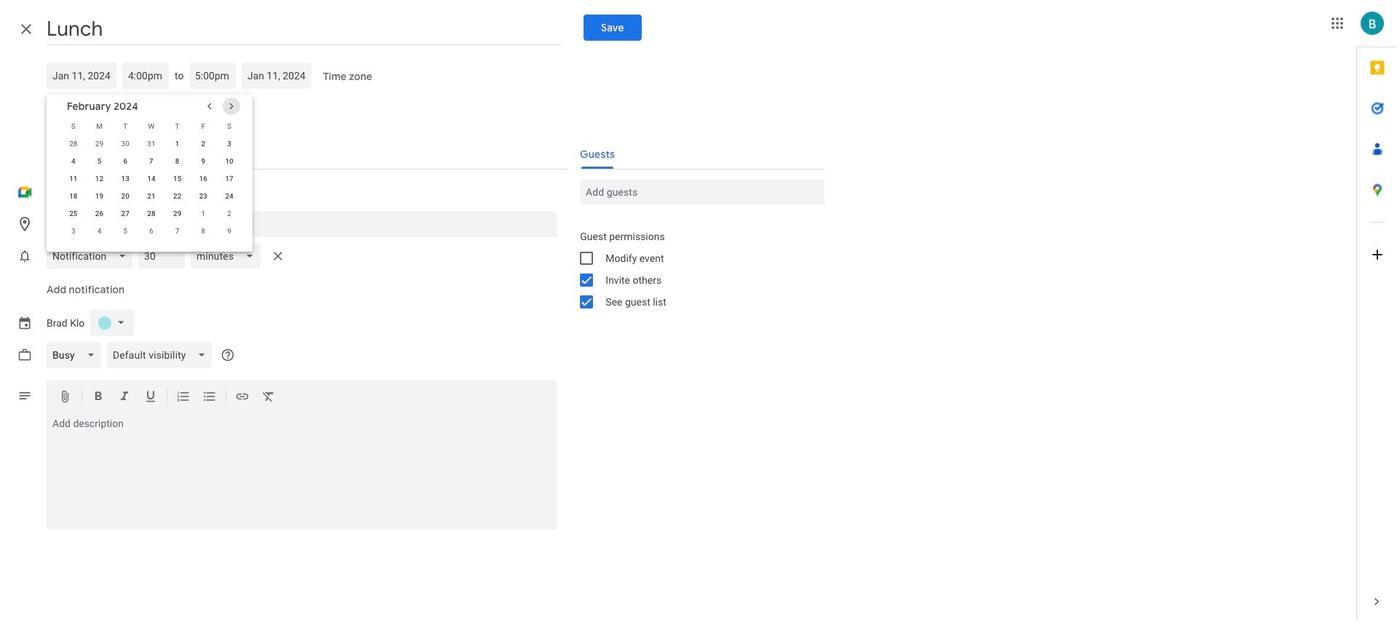Task type: vqa. For each thing, say whether or not it's contained in the screenshot.
4 Element
yes



Task type: describe. For each thing, give the bounding box(es) containing it.
march 2 element
[[221, 205, 238, 223]]

january 30 element
[[117, 135, 134, 153]]

7 row from the top
[[60, 223, 242, 240]]

End time text field
[[195, 63, 230, 89]]

insert link image
[[235, 389, 250, 406]]

3 element
[[221, 135, 238, 153]]

february 2024 grid
[[60, 118, 242, 240]]

march 1 element
[[195, 205, 212, 223]]

8 element
[[169, 153, 186, 170]]

Start date text field
[[52, 63, 111, 89]]

End date text field
[[248, 63, 306, 89]]

16 element
[[195, 170, 212, 188]]

20 element
[[117, 188, 134, 205]]

1 element
[[169, 135, 186, 153]]

march 5 element
[[117, 223, 134, 240]]

formatting options toolbar
[[47, 380, 557, 415]]

2 row from the top
[[60, 135, 242, 153]]

26 element
[[91, 205, 108, 223]]

5 row from the top
[[60, 188, 242, 205]]

15 element
[[169, 170, 186, 188]]

remove formatting image
[[261, 389, 276, 406]]

march 8 element
[[195, 223, 212, 240]]

18 element
[[65, 188, 82, 205]]

6 row from the top
[[60, 205, 242, 223]]

17 element
[[221, 170, 238, 188]]

25 element
[[65, 205, 82, 223]]

Start time text field
[[128, 63, 163, 89]]

Title text field
[[47, 13, 560, 45]]

6 element
[[117, 153, 134, 170]]

11 element
[[65, 170, 82, 188]]

29 element
[[169, 205, 186, 223]]

14 element
[[143, 170, 160, 188]]

bulleted list image
[[202, 389, 217, 406]]

27 element
[[117, 205, 134, 223]]

10 element
[[221, 153, 238, 170]]

4 row from the top
[[60, 170, 242, 188]]

22 element
[[169, 188, 186, 205]]

march 6 element
[[143, 223, 160, 240]]



Task type: locate. For each thing, give the bounding box(es) containing it.
january 29 element
[[91, 135, 108, 153]]

march 3 element
[[65, 223, 82, 240]]

4 element
[[65, 153, 82, 170]]

9 element
[[195, 153, 212, 170]]

bold image
[[91, 389, 106, 406]]

24 element
[[221, 188, 238, 205]]

30 minutes before element
[[47, 240, 289, 272]]

7 element
[[143, 153, 160, 170]]

row group
[[60, 135, 242, 240]]

13 element
[[117, 170, 134, 188]]

underline image
[[143, 389, 158, 406]]

tab list
[[1358, 47, 1398, 582]]

28 element
[[143, 205, 160, 223]]

2 element
[[195, 135, 212, 153]]

Description text field
[[47, 418, 557, 527]]

Guests text field
[[586, 179, 819, 205]]

january 31 element
[[143, 135, 160, 153]]

italic image
[[117, 389, 132, 406]]

march 4 element
[[91, 223, 108, 240]]

None field
[[47, 243, 139, 269], [191, 243, 266, 269], [47, 342, 107, 368], [107, 342, 218, 368], [47, 243, 139, 269], [191, 243, 266, 269], [47, 342, 107, 368], [107, 342, 218, 368]]

Location text field
[[52, 211, 551, 237]]

january 28 element
[[65, 135, 82, 153]]

row
[[60, 118, 242, 135], [60, 135, 242, 153], [60, 153, 242, 170], [60, 170, 242, 188], [60, 188, 242, 205], [60, 205, 242, 223], [60, 223, 242, 240]]

19 element
[[91, 188, 108, 205]]

march 9 element
[[221, 223, 238, 240]]

Minutes in advance for notification number field
[[144, 243, 179, 269]]

3 row from the top
[[60, 153, 242, 170]]

21 element
[[143, 188, 160, 205]]

23 element
[[195, 188, 212, 205]]

5 element
[[91, 153, 108, 170]]

group
[[569, 226, 825, 313]]

1 row from the top
[[60, 118, 242, 135]]

march 7 element
[[169, 223, 186, 240]]

12 element
[[91, 170, 108, 188]]

numbered list image
[[176, 389, 191, 406]]



